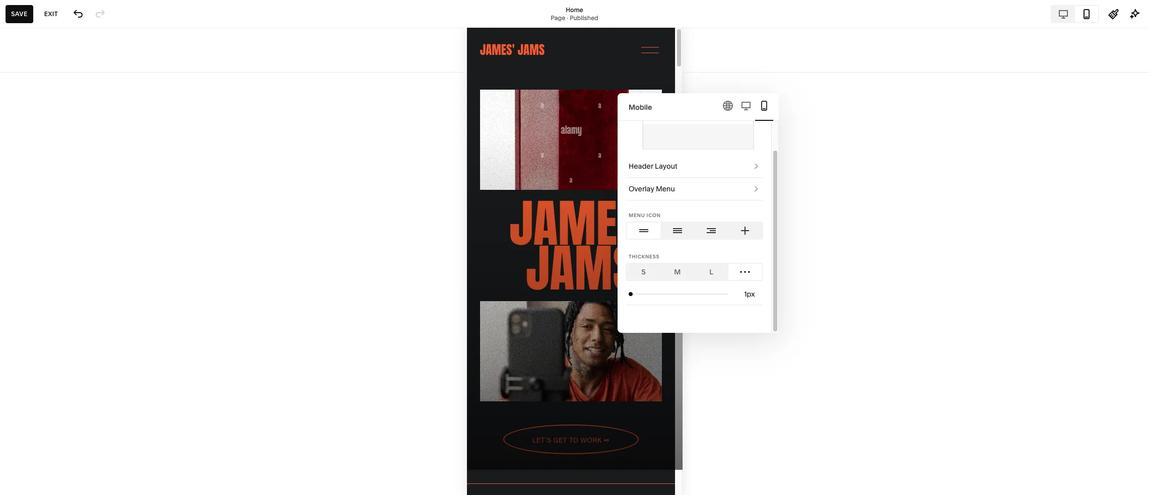 Task type: describe. For each thing, give the bounding box(es) containing it.
menu icon
[[629, 213, 661, 218]]

mobile button
[[618, 93, 779, 121]]

l
[[710, 268, 713, 277]]

home
[[566, 6, 583, 13]]

header
[[629, 162, 653, 171]]

published
[[570, 14, 598, 21]]

desktop image
[[740, 100, 752, 112]]

·
[[567, 14, 568, 21]]

thickness
[[629, 254, 660, 259]]

home page · published
[[551, 6, 598, 21]]

website link
[[17, 62, 112, 74]]

overlay menu
[[629, 184, 675, 193]]

website
[[17, 62, 48, 73]]

exit
[[44, 10, 58, 17]]

mobile
[[629, 103, 652, 112]]

icon
[[647, 213, 661, 218]]

save
[[11, 10, 28, 17]]

global image
[[722, 100, 734, 112]]

tab list containing s
[[627, 264, 762, 280]]

l button
[[695, 264, 728, 280]]



Task type: locate. For each thing, give the bounding box(es) containing it.
icon image
[[638, 225, 649, 236], [672, 225, 683, 236], [706, 225, 717, 236], [740, 225, 751, 236]]

1 icon image from the left
[[638, 225, 649, 236]]

menu
[[656, 184, 675, 193], [629, 213, 645, 218]]

s button
[[627, 264, 661, 280]]

2 icon image from the left
[[672, 225, 683, 236]]

header layout
[[629, 162, 678, 171]]

4 icon image from the left
[[740, 225, 751, 236]]

m
[[674, 268, 681, 277]]

m button
[[661, 264, 695, 280]]

3 icon image from the left
[[706, 225, 717, 236]]

menu down layout
[[656, 184, 675, 193]]

layout
[[655, 162, 678, 171]]

0 vertical spatial menu
[[656, 184, 675, 193]]

exit button
[[39, 5, 64, 23]]

1 horizontal spatial menu
[[656, 184, 675, 193]]

s
[[642, 268, 646, 277]]

tab list
[[1052, 6, 1098, 22], [719, 93, 773, 121], [627, 223, 762, 239], [627, 264, 762, 280]]

0 horizontal spatial menu
[[629, 213, 645, 218]]

menu left icon
[[629, 213, 645, 218]]

1 vertical spatial menu
[[629, 213, 645, 218]]

mobile image
[[758, 100, 770, 112]]

None text field
[[744, 289, 757, 300]]

page
[[551, 14, 566, 21]]

save button
[[6, 5, 33, 23]]

overlay
[[629, 184, 654, 193]]

None range field
[[629, 283, 728, 305]]



Task type: vqa. For each thing, say whether or not it's contained in the screenshot.
Subscribe
no



